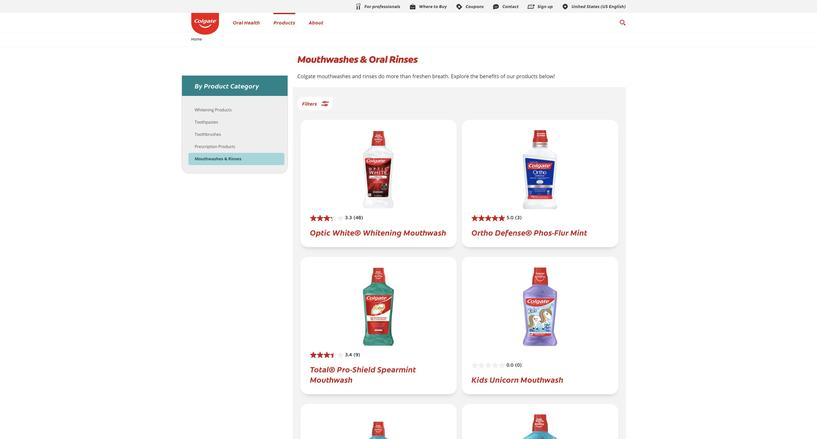 Task type: vqa. For each thing, say whether or not it's contained in the screenshot.
ABOUT dropdown button
yes



Task type: locate. For each thing, give the bounding box(es) containing it.
of
[[501, 73, 505, 80]]

rinses up than
[[389, 53, 418, 66]]

products left "about"
[[274, 19, 295, 26]]

location icon image
[[562, 3, 569, 10]]

3.3
[[345, 216, 352, 221]]

products up mouthwashes & rinses
[[218, 144, 235, 150]]

white®
[[332, 227, 361, 238]]

1 vertical spatial whitening
[[363, 227, 402, 238]]

benefits
[[480, 73, 499, 80]]

& for rinses
[[224, 156, 227, 162]]

product
[[204, 82, 229, 90]]

whitening down (48)
[[363, 227, 402, 238]]

0 vertical spatial rinses
[[389, 53, 418, 66]]

0 vertical spatial whitening
[[195, 107, 214, 113]]

products up the toothpastes
[[215, 107, 232, 113]]

more
[[386, 73, 399, 80]]

whitening products
[[195, 107, 232, 113]]

about
[[309, 19, 324, 26]]

1 vertical spatial mouthwashes
[[195, 156, 223, 162]]

by product category
[[195, 82, 259, 90]]

products
[[274, 19, 295, 26], [215, 107, 232, 113], [218, 144, 235, 150]]

rinses down 'prescription products' link
[[228, 156, 241, 162]]

1 horizontal spatial oral
[[369, 53, 388, 66]]

whitening
[[195, 107, 214, 113], [363, 227, 402, 238]]

0 vertical spatial mouthwashes
[[298, 53, 358, 66]]

flur
[[555, 227, 569, 238]]

ortho defense® phos-flur mint
[[472, 227, 588, 238]]

oral
[[233, 19, 243, 26], [369, 53, 388, 66]]

mouthwashes for mouthwashes & oral rinses
[[298, 53, 358, 66]]

0 vertical spatial oral
[[233, 19, 243, 26]]

& down 'prescription products' link
[[224, 156, 227, 162]]

whitening up toothpastes link
[[195, 107, 214, 113]]

filters button
[[298, 97, 333, 110]]

toothbrushes
[[195, 131, 221, 137]]

0 horizontal spatial whitening
[[195, 107, 214, 113]]

1 vertical spatial products
[[215, 107, 232, 113]]

spearmint
[[377, 364, 416, 375]]

pro-
[[337, 364, 353, 375]]

oral health
[[233, 19, 260, 26]]

health
[[244, 19, 260, 26]]

freshen
[[413, 73, 431, 80]]

mouthwashes & rinses link
[[195, 156, 241, 162]]

None search field
[[619, 16, 626, 29]]

prescription
[[195, 144, 217, 150]]

2 vertical spatial products
[[218, 144, 235, 150]]

oral up "do"
[[369, 53, 388, 66]]

coupons icon image
[[456, 3, 463, 10]]

mouthwashes up mouthwashes
[[298, 53, 358, 66]]

toothpastes link
[[195, 119, 218, 125]]

(3)
[[515, 216, 522, 221]]

kids unicorn mouthwash
[[472, 374, 564, 385]]

1 vertical spatial &
[[224, 156, 227, 162]]

0 horizontal spatial &
[[224, 156, 227, 162]]

products
[[517, 73, 538, 80]]

kids
[[472, 374, 488, 385]]

& up "rinses"
[[360, 53, 367, 66]]

1 vertical spatial rinses
[[228, 156, 241, 162]]

whitening products link
[[195, 107, 232, 113]]

1 horizontal spatial whitening
[[363, 227, 402, 238]]

0 vertical spatial &
[[360, 53, 367, 66]]

toothbrushes link
[[195, 131, 221, 137]]

0 horizontal spatial oral
[[233, 19, 243, 26]]

&
[[360, 53, 367, 66], [224, 156, 227, 162]]

do
[[378, 73, 385, 80]]

0 horizontal spatial mouthwash
[[310, 374, 353, 385]]

rinses
[[389, 53, 418, 66], [228, 156, 241, 162]]

sign up icon image
[[527, 3, 535, 10]]

breath.
[[432, 73, 450, 80]]

by
[[195, 82, 203, 90]]

0 horizontal spatial mouthwashes
[[195, 156, 223, 162]]

total® pro-shield spearmint mouthwash
[[310, 364, 416, 385]]

products for prescription products
[[218, 144, 235, 150]]

1 horizontal spatial mouthwashes
[[298, 53, 358, 66]]

for professionals icon image
[[354, 3, 362, 11]]

oral health button
[[233, 19, 260, 26]]

products button
[[274, 19, 295, 26]]

colgate mouthwashes and rinses do more than freshen breath. explore the benefits of our products below!
[[298, 73, 555, 80]]

0 horizontal spatial rinses
[[228, 156, 241, 162]]

rinses
[[363, 73, 377, 80]]

mouthwashes & oral rinses
[[298, 53, 418, 66]]

mouthwash
[[404, 227, 446, 238], [310, 374, 353, 385], [521, 374, 564, 385]]

phos-
[[534, 227, 555, 238]]

1 horizontal spatial rinses
[[389, 53, 418, 66]]

optic
[[310, 227, 331, 238]]

mouthwashes down prescription
[[195, 156, 223, 162]]

1 horizontal spatial &
[[360, 53, 367, 66]]

oral left health
[[233, 19, 243, 26]]

mouthwashes
[[298, 53, 358, 66], [195, 156, 223, 162]]

2 horizontal spatial mouthwash
[[521, 374, 564, 385]]

1 vertical spatial oral
[[369, 53, 388, 66]]

the
[[471, 73, 479, 80]]



Task type: describe. For each thing, give the bounding box(es) containing it.
total®
[[310, 364, 335, 375]]

3.4
[[345, 353, 352, 358]]

5.0 (3)
[[507, 216, 522, 221]]

colgate® logo image
[[191, 13, 219, 35]]

3.4 (9)
[[345, 353, 360, 358]]

products for whitening products
[[215, 107, 232, 113]]

prescription products link
[[195, 144, 235, 150]]

0 vertical spatial products
[[274, 19, 295, 26]]

optic white® whitening mouthwash
[[310, 227, 446, 238]]

shield
[[353, 364, 376, 375]]

3.3 (48)
[[345, 216, 363, 221]]

toothpastes
[[195, 119, 218, 125]]

about button
[[309, 19, 324, 26]]

home
[[191, 36, 202, 42]]

mouthwashes & rinses
[[195, 156, 241, 162]]

ortho
[[472, 227, 493, 238]]

than
[[400, 73, 411, 80]]

where to buy icon image
[[409, 3, 417, 10]]

mouthwashes for mouthwashes & rinses
[[195, 156, 223, 162]]

our
[[507, 73, 515, 80]]

explore
[[451, 73, 469, 80]]

filters
[[302, 100, 317, 107]]

prescription products
[[195, 144, 235, 150]]

defense®
[[495, 227, 532, 238]]

0.0
[[507, 364, 514, 368]]

below!
[[539, 73, 555, 80]]

mouthwashes
[[317, 73, 351, 80]]

(9)
[[354, 353, 360, 358]]

(48)
[[354, 216, 363, 221]]

home link
[[187, 36, 206, 42]]

mint
[[571, 227, 588, 238]]

contact icon image
[[492, 3, 500, 10]]

colgate
[[298, 73, 316, 80]]

mouthwash inside total® pro-shield spearmint mouthwash
[[310, 374, 353, 385]]

(0)
[[515, 364, 522, 368]]

1 horizontal spatial mouthwash
[[404, 227, 446, 238]]

unicorn
[[490, 374, 519, 385]]

5.0
[[507, 216, 514, 221]]

& for oral
[[360, 53, 367, 66]]

and
[[352, 73, 361, 80]]

0.0 (0)
[[507, 364, 522, 368]]

category
[[230, 82, 259, 90]]



